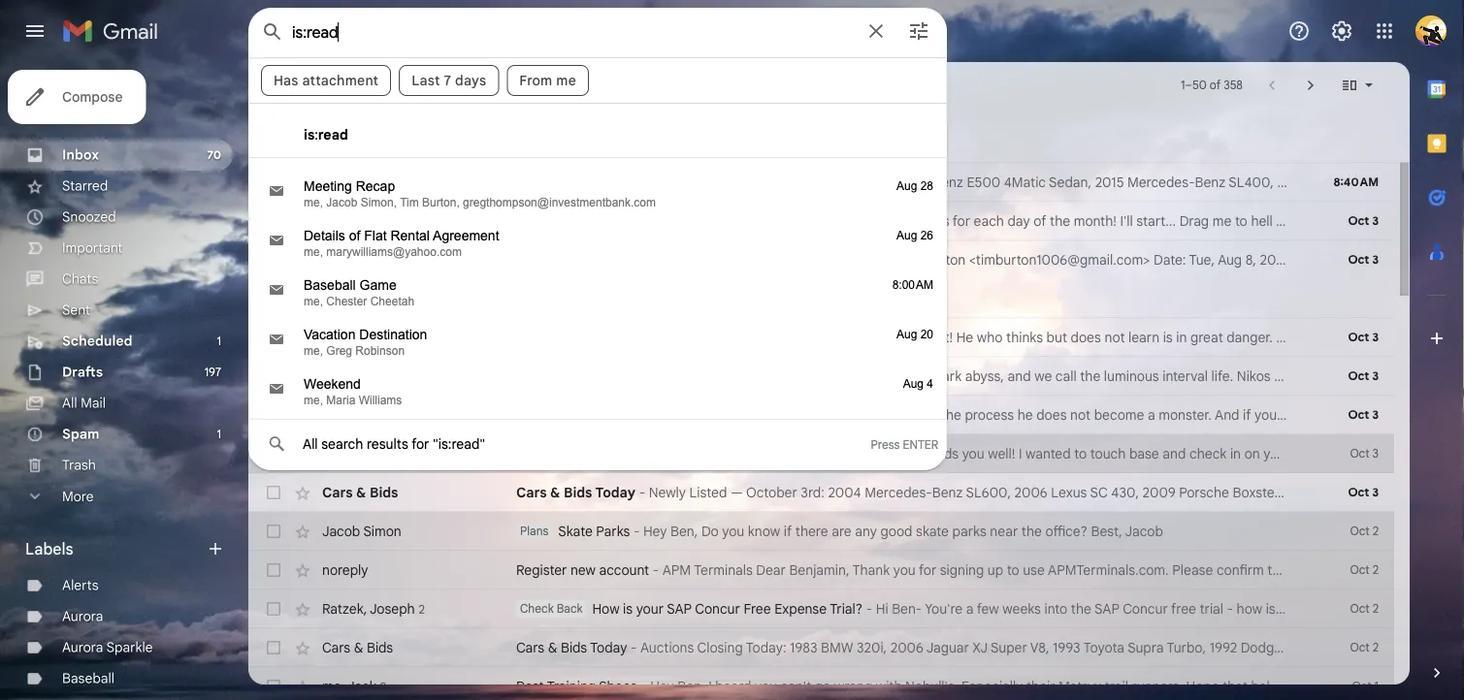 Task type: locate. For each thing, give the bounding box(es) containing it.
account left b
[[1407, 562, 1457, 579]]

cars & bids today - newly listed — october 3rd: 2004 mercedes-benz sl600, 2006 lexus sc 430, 2009 porsche boxster, 2017 land rover discovery hs
[[516, 484, 1465, 501]]

aug for meeting recap
[[897, 180, 917, 193]]

aug inside aug 26, 2023, 1:00 pm element
[[897, 229, 917, 242]]

forwarded
[[672, 251, 739, 268]]

we left end
[[861, 368, 879, 385]]

2
[[1449, 213, 1456, 230], [406, 253, 412, 268], [463, 447, 470, 462], [1373, 525, 1379, 539], [1373, 563, 1379, 578], [1373, 602, 1379, 617], [419, 602, 425, 617], [1373, 641, 1379, 656], [380, 680, 386, 695]]

oct up 'requested' at the bottom right of the page
[[1351, 525, 1370, 539]]

the right near
[[1022, 523, 1042, 540]]

aug for vacation destination
[[897, 328, 917, 341]]

auctions
[[641, 640, 694, 657]]

2 a from the left
[[1362, 213, 1371, 230]]

0 vertical spatial aurora
[[62, 609, 103, 626]]

10 row from the top
[[248, 590, 1395, 629]]

3
[[1372, 214, 1379, 229], [1372, 253, 1379, 267], [1372, 330, 1379, 345], [419, 331, 425, 345], [1372, 369, 1379, 384], [1372, 408, 1379, 423], [1373, 447, 1379, 461], [1372, 486, 1379, 500]]

cars & bids today - auctions closing today: 1983 bmw 320i, 2006 jaguar xj super v8, 1993 toyota supra turbo, 1992 dodge stealth r/t turbo, 1992 bmw 
[[516, 640, 1465, 657]]

in left 4
[[909, 368, 920, 385]]

0 horizontal spatial dark
[[788, 368, 815, 385]]

maria inside list box
[[326, 394, 356, 407]]

in down 4
[[927, 407, 938, 424]]

if right and
[[1243, 407, 1252, 424]]

aug 4, 2023, 4:30 pm element
[[903, 378, 934, 391]]

you left 'requested' at the bottom right of the page
[[1296, 562, 1319, 579]]

discovery
[[1390, 484, 1451, 501]]

1 horizontal spatial 2006
[[1015, 484, 1048, 501]]

2006 left lexus
[[1015, 484, 1048, 501]]

3 oct 2 from the top
[[1351, 602, 1379, 617]]

oct for 7th row from the top
[[1349, 486, 1370, 500]]

main menu image
[[23, 19, 47, 43]]

does right the he
[[1037, 407, 1067, 424]]

read
[[318, 126, 348, 143]]

tab list
[[1410, 62, 1465, 631]]

apmterminals.com.
[[1048, 562, 1169, 579]]

nelson tech <> zendesk link
[[516, 445, 1288, 464]]

of right day
[[1034, 213, 1047, 230]]

row down should
[[248, 435, 1395, 474]]

bjord umlaut for eighth row from the bottom of the main content containing primary
[[322, 407, 408, 424]]

0 horizontal spatial abyss,
[[819, 368, 858, 385]]

3rd:
[[801, 484, 825, 501]]

2 turbo, from the left
[[1355, 640, 1395, 657]]

1 horizontal spatial tim
[[899, 251, 921, 268]]

how
[[593, 601, 620, 618]]

2 horizontal spatial in
[[1177, 329, 1187, 346]]

brad
[[322, 213, 354, 230]]

aurora sparkle
[[62, 640, 153, 657]]

not left the learn
[[1105, 329, 1125, 346]]

fights
[[702, 407, 737, 424]]

me, down weekend
[[304, 394, 323, 407]]

jacob
[[326, 196, 358, 209], [322, 523, 360, 540], [1125, 523, 1163, 540]]

none search field containing has attachment
[[248, 8, 947, 471]]

0 horizontal spatial 1992
[[1210, 640, 1238, 657]]

1 turbo, from the left
[[1167, 640, 1207, 657]]

3 left the 29,
[[1372, 330, 1379, 345]]

me
[[556, 72, 576, 89], [1213, 213, 1232, 230], [322, 329, 341, 346], [322, 678, 341, 695]]

3 for row containing maria
[[1372, 253, 1379, 267]]

list box
[[249, 111, 946, 455]]

cars & bids inside 'row'
[[322, 174, 398, 191]]

zendesk
[[657, 445, 709, 462]]

of inside row
[[1034, 213, 1047, 230]]

row up from:
[[248, 202, 1456, 241]]

0 vertical spatial cars & bids
[[322, 174, 398, 191]]

12 row from the top
[[248, 668, 1465, 701]]

0 vertical spatial baseball
[[304, 278, 356, 293]]

0 vertical spatial today
[[595, 484, 636, 501]]

3 right land
[[1372, 486, 1379, 500]]

aug left 26
[[897, 229, 917, 242]]

row up benjamin,
[[248, 512, 1395, 551]]

3 for 3rd row
[[1372, 330, 1379, 345]]

umlaut up results
[[360, 407, 408, 424]]

bids for 8:40 am
[[370, 174, 398, 191]]

1 horizontal spatial your
[[844, 213, 872, 230]]

to left 'hell'
[[1235, 213, 1248, 230]]

me, maria williams
[[304, 394, 402, 407]]

bmw right 1983
[[821, 640, 854, 657]]

an
[[1421, 407, 1436, 424], [1389, 562, 1404, 579]]

1 horizontal spatial turbo,
[[1355, 640, 1395, 657]]

2 me, from the top
[[304, 246, 323, 259]]

dark right from
[[788, 368, 815, 385]]

8,
[[1246, 251, 1257, 268]]

1 horizontal spatial of
[[1034, 213, 1047, 230]]

1 horizontal spatial account
[[1407, 562, 1457, 579]]

2 vertical spatial hey
[[651, 678, 674, 695]]

1 horizontal spatial bmw
[[1430, 640, 1462, 657]]

we
[[861, 368, 879, 385], [1035, 368, 1052, 385]]

oct 3 right 10:01 at right top
[[1349, 253, 1379, 267]]

oct up "enough"
[[1349, 369, 1370, 384]]

26
[[921, 229, 934, 242]]

list box inside "search field"
[[249, 111, 946, 455]]

nobull's.
[[906, 678, 958, 695]]

jacob inside list box
[[326, 196, 358, 209]]

0 vertical spatial bjord umlaut
[[322, 368, 408, 385]]

baseball inside labels 'navigation'
[[62, 671, 114, 688]]

baseball down aurora sparkle link
[[62, 671, 114, 688]]

1 quiet from the left
[[1288, 213, 1322, 230]]

ratzek,
[[322, 601, 367, 618]]

0 horizontal spatial 2006
[[891, 640, 924, 657]]

1 oct 2 from the top
[[1351, 525, 1379, 539]]

settings image
[[1331, 19, 1354, 43]]

bids up simon,
[[370, 174, 398, 191]]

2 but from the left
[[1047, 329, 1068, 346]]

interval
[[1163, 368, 1208, 385]]

williams
[[359, 394, 402, 407]]

me , mail , bjord 3
[[322, 329, 425, 346]]

a right from
[[777, 368, 784, 385]]

cars & bids for cars & bids today - newly listed — october 3rd: 2004 mercedes-benz sl600, 2006 lexus sc 430, 2009 porsche boxster, 2017 land rover discovery hs
[[322, 484, 398, 501]]

2 oct 2 from the top
[[1351, 563, 1379, 578]]

None checkbox
[[264, 639, 283, 658], [264, 677, 283, 697], [264, 639, 283, 658], [264, 677, 283, 697]]

robinson
[[356, 345, 405, 358]]

jacob down 2009
[[1125, 523, 1163, 540]]

6 row from the top
[[248, 435, 1395, 474]]

358
[[1224, 78, 1243, 93]]

0 horizontal spatial turbo,
[[1167, 640, 1207, 657]]

2 horizontal spatial that
[[1268, 562, 1293, 579]]

quiet up 'at'
[[1288, 213, 1322, 230]]

aug 28
[[897, 180, 934, 193]]

rover
[[1352, 484, 1387, 501]]

recap
[[356, 179, 395, 194]]

toggle split pane mode image
[[1340, 76, 1360, 95]]

1 1992 from the left
[[1210, 640, 1238, 657]]

1 but from the left
[[795, 329, 816, 346]]

oct 2 for cars & bids
[[1351, 641, 1379, 656]]

oct 3 down 8:40 am
[[1349, 214, 1379, 229]]

helps!
[[1252, 678, 1288, 695]]

0 horizontal spatial to
[[871, 407, 884, 424]]

baseball for baseball
[[62, 671, 114, 688]]

0 vertical spatial in
[[1177, 329, 1187, 346]]

hey inside "link"
[[646, 329, 670, 346]]

2 he from the left
[[957, 329, 974, 346]]

bids inside 'row'
[[370, 174, 398, 191]]

into
[[1394, 407, 1417, 424]]

bids for oct 2
[[367, 640, 393, 657]]

primary tab
[[248, 109, 492, 163]]

3 right robinson
[[419, 331, 425, 345]]

klo
[[357, 213, 378, 230]]

aug inside ---------- forwarded message --------- from: tim burton <timburton1006@gmail.com> date: tue, aug 8, 2023 at 10:01 am subject: bunny t link
[[1218, 251, 1242, 268]]

oct down r/t
[[1352, 680, 1372, 694]]

ben, inside "link"
[[673, 329, 701, 346]]

alerts
[[62, 577, 99, 594]]

0 vertical spatial 2023
[[1260, 251, 1291, 268]]

1 vertical spatial tim
[[899, 251, 921, 268]]

1 vertical spatial on
[[1350, 368, 1369, 385]]

me, jacob simon, tim burton, gregthompson@investmentbank.com element
[[304, 196, 871, 210]]

near
[[990, 523, 1018, 540]]

to right up
[[1007, 562, 1020, 579]]

1 vertical spatial to
[[871, 407, 884, 424]]

0 horizontal spatial mail
[[81, 395, 106, 412]]

aug inside aug 20, 2023, 10:24 am element
[[897, 328, 917, 341]]

0 horizontal spatial account
[[599, 562, 649, 579]]

2 aurora from the top
[[62, 640, 103, 657]]

umlaut
[[360, 368, 408, 385], [360, 407, 408, 424]]

on right confucius
[[1342, 329, 1360, 346]]

snoozed
[[62, 209, 116, 226]]

cars for oct 2
[[322, 640, 351, 657]]

me, chester cheetah
[[304, 295, 414, 308]]

enter
[[903, 438, 939, 452]]

baseball game
[[304, 278, 397, 293]]

oct 3 for fourth row from the top of the main content containing primary
[[1349, 369, 1379, 384]]

1 vertical spatial bjord umlaut
[[322, 407, 408, 424]]

2 vertical spatial cars & bids
[[322, 640, 393, 657]]

20 right 31,
[[1453, 678, 1465, 695]]

0 horizontal spatial all
[[62, 395, 77, 412]]

1 umlaut from the top
[[360, 368, 408, 385]]

1 vertical spatial mon,
[[1379, 678, 1410, 695]]

aug inside hey ben, he who learns but does not think, is lost! he who thinks but does not learn is in great danger. confucius on tue, aug 29, 2023 "link"
[[1392, 329, 1416, 346]]

cars & bids for cars & bids today - auctions closing today: 1983 bmw 320i, 2006 jaguar xj super v8, 1993 toyota supra turbo, 1992 dodge stealth r/t turbo, 1992 bmw 
[[322, 640, 393, 657]]

not left become
[[1071, 407, 1091, 424]]

2 row from the top
[[248, 241, 1465, 318]]

me right from
[[556, 72, 576, 89]]

—
[[731, 484, 743, 501]]

1 vertical spatial all
[[303, 436, 318, 453]]

2 bjord umlaut from the top
[[322, 407, 408, 424]]

& up jacob simon
[[356, 484, 366, 501]]

0 vertical spatial tim
[[400, 196, 419, 209]]

oct for 3rd row
[[1349, 330, 1370, 345]]

3 cars & bids from the top
[[322, 640, 393, 657]]

2 cars & bids from the top
[[322, 484, 398, 501]]

in left great
[[1177, 329, 1187, 346]]

does left "think,"
[[819, 329, 850, 346]]

1 aurora from the top
[[62, 609, 103, 626]]

0 vertical spatial to
[[1235, 213, 1248, 230]]

oct 3 right long
[[1349, 408, 1379, 423]]

parks
[[596, 523, 630, 540]]

1 horizontal spatial quiet
[[1374, 213, 1408, 230]]

oct 2 for noreply
[[1351, 563, 1379, 578]]

on inside "link"
[[1342, 329, 1360, 346]]

1 horizontal spatial in
[[927, 407, 938, 424]]

0 horizontal spatial tue,
[[1189, 251, 1215, 268]]

oct 2 for jacob simon
[[1351, 525, 1379, 539]]

cars & bids up me , jack 2
[[322, 640, 393, 657]]

marywilliams@yahoo.com
[[326, 246, 462, 259]]

8 row from the top
[[248, 512, 1395, 551]]

of left flat
[[349, 228, 360, 243]]

enough
[[1344, 407, 1391, 424]]

mail inside labels 'navigation'
[[81, 395, 106, 412]]

list box containing is
[[249, 111, 946, 455]]

& inside 'row'
[[356, 174, 366, 191]]

me, left chester
[[304, 295, 323, 308]]

who left learns
[[724, 329, 750, 346]]

that right confirm
[[1268, 562, 1293, 579]]

1 vertical spatial mail
[[81, 395, 106, 412]]

month! left i'll
[[1074, 213, 1117, 230]]

hey
[[646, 329, 670, 346], [643, 523, 667, 540], [651, 678, 674, 695]]

0 horizontal spatial bmw
[[821, 640, 854, 657]]

all for all search results for "is:read"
[[303, 436, 318, 453]]

gmail image
[[62, 12, 168, 50]]

1 horizontal spatial best,
[[1292, 678, 1323, 695]]

bmw up 31,
[[1430, 640, 1462, 657]]

2 inside maria , bjord 2
[[406, 253, 412, 268]]

1 account from the left
[[599, 562, 649, 579]]

1 horizontal spatial who
[[977, 329, 1003, 346]]

baseball for baseball game
[[304, 278, 356, 293]]

thought
[[574, 407, 630, 424]]

me, for details
[[304, 246, 323, 259]]

1 vertical spatial in
[[909, 368, 920, 385]]

search mail image
[[255, 15, 290, 49]]

1 vertical spatial 2023
[[1441, 329, 1465, 346]]

1 row from the top
[[248, 202, 1456, 241]]

today for auctions
[[590, 640, 627, 657]]

0 vertical spatial tue,
[[1189, 251, 1215, 268]]

31,
[[1434, 678, 1450, 695]]

3 for row containing brad klo
[[1372, 214, 1379, 229]]

aug for weekend
[[903, 378, 924, 391]]

& up simon,
[[356, 174, 366, 191]]

1 horizontal spatial 1992
[[1398, 640, 1426, 657]]

1 month! from the left
[[697, 213, 743, 230]]

up
[[988, 562, 1004, 579]]

2 horizontal spatial to
[[1235, 213, 1248, 230]]

their
[[1027, 678, 1055, 695]]

me, marywilliams@yahoo.com element
[[304, 246, 871, 259]]

2 we from the left
[[1035, 368, 1052, 385]]

a down 8:40 am
[[1362, 213, 1371, 230]]

0 vertical spatial hey
[[646, 329, 670, 346]]

aug left lost!
[[897, 328, 917, 341]]

movie
[[653, 213, 693, 230]]

0 vertical spatial all
[[62, 395, 77, 412]]

main content
[[248, 62, 1465, 701]]

account down parks
[[599, 562, 649, 579]]

a right end
[[923, 368, 931, 385]]

2 umlaut from the top
[[360, 407, 408, 424]]

<timburton1006@gmail.com>
[[969, 251, 1150, 268]]

2 horizontal spatial does
[[1071, 329, 1101, 346]]

2 vertical spatial ben,
[[678, 678, 705, 695]]

ben, for do
[[671, 523, 698, 540]]

row
[[248, 202, 1456, 241], [248, 241, 1465, 318], [248, 318, 1465, 357], [248, 357, 1465, 396], [248, 396, 1465, 435], [248, 435, 1395, 474], [248, 474, 1465, 512], [248, 512, 1395, 551], [248, 551, 1465, 590], [248, 590, 1395, 629], [248, 629, 1465, 668], [248, 668, 1465, 701]]

oct 3 up "enough"
[[1349, 369, 1379, 384]]

None search field
[[248, 8, 947, 471]]

he up come at the bottom
[[704, 329, 721, 346]]

oct 3 right confucius
[[1349, 330, 1379, 345]]

watching
[[589, 213, 650, 230]]

for inside list box
[[412, 436, 429, 453]]

1 vertical spatial umlaut
[[360, 407, 408, 424]]

process
[[965, 407, 1014, 424]]

cars inside 'row'
[[322, 174, 353, 191]]

1 vertical spatial tue,
[[1363, 329, 1388, 346]]

primary tab list
[[248, 109, 1410, 163]]

, for mail
[[341, 329, 345, 346]]

1 vertical spatial maria
[[326, 394, 356, 407]]

compose
[[62, 88, 123, 105]]

aug inside aug 4, 2023, 4:30 pm element
[[903, 378, 924, 391]]

3 left into
[[1372, 408, 1379, 423]]

<>
[[640, 445, 653, 462]]

me, for baseball
[[304, 295, 323, 308]]

oct 3
[[1349, 214, 1379, 229], [1349, 253, 1379, 267], [1349, 330, 1379, 345], [1349, 369, 1379, 384], [1349, 408, 1379, 423], [1351, 447, 1379, 461], [1349, 486, 1379, 500]]

3 for 7th row from the top
[[1372, 486, 1379, 500]]

row containing ratzek, joseph
[[248, 590, 1395, 629]]

3 for eighth row from the bottom of the main content containing primary
[[1372, 408, 1379, 423]]

1 horizontal spatial that
[[1223, 678, 1248, 695]]

oct up 'oct 1'
[[1351, 641, 1370, 656]]

trash link
[[62, 457, 96, 474]]

umlaut for eighth row from the bottom of the main content containing primary
[[360, 407, 408, 424]]

---------- forwarded message --------- from: tim burton <timburton1006@gmail.com> date: tue, aug 8, 2023 at 10:01 am subject: bunny t link
[[516, 250, 1465, 270]]

4 row from the top
[[248, 357, 1465, 396]]

4 me, from the top
[[304, 345, 323, 358]]

1 vertical spatial 2006
[[891, 640, 924, 657]]

1 horizontal spatial if
[[1243, 407, 1252, 424]]

row containing brad klo
[[248, 202, 1456, 241]]

hey for shoes
[[651, 678, 674, 695]]

concur
[[695, 601, 740, 618]]

& down check
[[548, 640, 557, 657]]

0 vertical spatial ben,
[[673, 329, 701, 346]]

& up me , jack 2
[[354, 640, 363, 657]]

turbo, right r/t
[[1355, 640, 1395, 657]]

0 horizontal spatial your
[[636, 601, 664, 618]]

1 cars & bids from the top
[[322, 174, 398, 191]]

2023
[[1260, 251, 1291, 268], [1441, 329, 1465, 346]]

2 month! from the left
[[1074, 213, 1117, 230]]

back
[[811, 213, 841, 230]]

refresh image
[[322, 76, 342, 95]]

but right learns
[[795, 329, 816, 346]]

2 quiet from the left
[[1374, 213, 1408, 230]]

3 me, from the top
[[304, 295, 323, 308]]

0 vertical spatial if
[[1243, 407, 1252, 424]]

v8,
[[1031, 640, 1050, 657]]

is right "how"
[[623, 601, 633, 618]]

to left 'it'
[[871, 407, 884, 424]]

2 who from the left
[[977, 329, 1003, 346]]

0 horizontal spatial month!
[[697, 213, 743, 230]]

all for all mail
[[62, 395, 77, 412]]

the up <timburton1006@gmail.com>
[[1050, 213, 1071, 230]]

oct right confucius
[[1349, 330, 1370, 345]]

aug left 4
[[903, 378, 924, 391]]

me, inside me, jacob simon, tim burton, gregthompson@investmentbank.com element
[[304, 196, 323, 209]]

ben, up the we
[[673, 329, 701, 346]]

7 row from the top
[[248, 474, 1465, 512]]

is : read
[[304, 126, 348, 143]]

oct right long
[[1349, 408, 1370, 423]]

older image
[[1301, 76, 1321, 95]]

1 vertical spatial ben,
[[671, 523, 698, 540]]

cars left recap on the top left of page
[[322, 174, 353, 191]]

today up parks
[[595, 484, 636, 501]]

2 vertical spatial in
[[927, 407, 938, 424]]

cars & bids up simon,
[[322, 174, 398, 191]]

in inside hey ben, he who learns but does not think, is lost! he who thinks but does not learn is in great danger. confucius on tue, aug 29, 2023 "link"
[[1177, 329, 1187, 346]]

today down "how"
[[590, 640, 627, 657]]

inbox link
[[62, 147, 99, 164]]

all
[[62, 395, 77, 412], [303, 436, 318, 453]]

cars & bids up jacob simon
[[322, 484, 398, 501]]

quiet
[[1288, 213, 1322, 230], [1374, 213, 1408, 230]]

come
[[707, 368, 741, 385]]

9 row from the top
[[248, 551, 1465, 590]]

cars down ratzek,
[[322, 640, 351, 657]]

any
[[855, 523, 877, 540]]

me, for vacation
[[304, 345, 323, 358]]

2023 inside cell
[[1260, 251, 1291, 268]]

1 horizontal spatial tue,
[[1363, 329, 1388, 346]]

go
[[815, 678, 831, 695]]

2 account from the left
[[1407, 562, 1457, 579]]

best, right helps! at the right bottom
[[1292, 678, 1323, 695]]

aug 28, 2023, 8:00 am element
[[897, 180, 934, 193]]

1 vertical spatial hey
[[643, 523, 667, 540]]

0 horizontal spatial who
[[724, 329, 750, 346]]

0 horizontal spatial of
[[349, 228, 360, 243]]

1 vertical spatial today
[[590, 640, 627, 657]]

are
[[832, 523, 852, 540]]

alerts link
[[62, 577, 99, 594]]

all mail
[[62, 395, 106, 412]]

hey for parks
[[643, 523, 667, 540]]

1 he from the left
[[704, 329, 721, 346]]

29,
[[1419, 329, 1438, 346]]

aug left the 29,
[[1392, 329, 1416, 346]]

oct 3 for eighth row from the bottom of the main content containing primary
[[1349, 408, 1379, 423]]

2023 right 8,
[[1260, 251, 1291, 268]]

oct 3 right land
[[1349, 486, 1379, 500]]

oct 3 for 7th row from the top
[[1349, 486, 1379, 500]]

aurora down alerts link
[[62, 609, 103, 626]]

1 bjord umlaut from the top
[[322, 368, 408, 385]]

0 vertical spatial umlaut
[[360, 368, 408, 385]]

of
[[1210, 78, 1221, 93], [1034, 213, 1047, 230], [349, 228, 360, 243]]

me, inside me, marywilliams@yahoo.com element
[[304, 246, 323, 259]]

1 vertical spatial that
[[1268, 562, 1293, 579]]

not
[[853, 329, 873, 346], [1105, 329, 1125, 346], [1071, 407, 1091, 424]]

me, down vacation
[[304, 345, 323, 358]]

on left jul
[[1358, 678, 1376, 695]]

is left read
[[304, 126, 315, 143]]

0 horizontal spatial tim
[[400, 196, 419, 209]]

cars for oct 3
[[322, 484, 353, 501]]

28
[[921, 180, 934, 193]]

0 horizontal spatial 2023
[[1260, 251, 1291, 268]]

0 horizontal spatial place
[[1325, 213, 1359, 230]]

support image
[[1288, 19, 1311, 43]]

oct 3 for row containing maria
[[1349, 253, 1379, 267]]

2 vertical spatial 20
[[1453, 678, 1465, 695]]

not left "think,"
[[853, 329, 873, 346]]

quiet up "subject:"
[[1374, 213, 1408, 230]]

0 horizontal spatial a
[[777, 368, 784, 385]]

dear
[[756, 562, 786, 579]]

bjord umlaut for fourth row from the top of the main content containing primary
[[322, 368, 408, 385]]

1 horizontal spatial abyss,
[[965, 368, 1004, 385]]

check
[[520, 602, 554, 617]]

0 vertical spatial 20
[[921, 328, 934, 341]]

closing
[[697, 640, 743, 657]]

learns
[[754, 329, 791, 346]]

1 vertical spatial cars & bids
[[322, 484, 398, 501]]

and
[[1008, 368, 1031, 385]]

1 horizontal spatial we
[[1035, 368, 1052, 385]]

0 horizontal spatial in
[[909, 368, 920, 385]]

0 horizontal spatial if
[[784, 523, 792, 540]]

0 vertical spatial 2006
[[1015, 484, 1048, 501]]

1 me, from the top
[[304, 196, 323, 209]]

1 a from the left
[[1276, 213, 1285, 230]]

aurora for the aurora link
[[62, 609, 103, 626]]

0 horizontal spatial but
[[795, 329, 816, 346]]

1 dark from the left
[[788, 368, 815, 385]]

,
[[360, 251, 363, 268], [341, 329, 345, 346], [373, 329, 377, 346], [341, 678, 345, 695]]

row up see
[[248, 357, 1465, 396]]

---------- forwarded message --------- from: tim burton <timburton1006@gmail.com> date: tue, aug 8, 2023 at 10:01 am subject: bunny t cell
[[516, 250, 1465, 309]]

row up the trial? at the bottom of page
[[248, 551, 1465, 590]]

maria inside row
[[322, 251, 360, 268]]

burton,
[[422, 196, 460, 209]]

aug inside the 'aug 28, 2023, 8:00 am' element
[[897, 180, 917, 193]]

all inside labels 'navigation'
[[62, 395, 77, 412]]

0 horizontal spatial does
[[819, 329, 850, 346]]

cars & bids
[[322, 174, 398, 191], [322, 484, 398, 501], [322, 640, 393, 657]]

advanced search options image
[[900, 12, 939, 50]]

4 oct 2 from the top
[[1351, 641, 1379, 656]]

0 vertical spatial on
[[1342, 329, 1360, 346]]

place up bunny
[[1411, 213, 1445, 230]]

0 vertical spatial mail
[[348, 329, 373, 346]]

row up the any
[[248, 474, 1465, 512]]

maria
[[322, 251, 360, 268], [326, 394, 356, 407]]



Task type: describe. For each thing, give the bounding box(es) containing it.
clear search image
[[857, 12, 896, 50]]

2 horizontal spatial a
[[1148, 407, 1156, 424]]

more
[[62, 488, 94, 505]]

umlaut for fourth row from the top of the main content containing primary
[[360, 368, 408, 385]]

bjord down the cheetah
[[380, 329, 415, 346]]

oct 3 up rover
[[1351, 447, 1379, 461]]

0 horizontal spatial jack
[[347, 678, 376, 695]]

8:40 am
[[1334, 175, 1379, 190]]

row containing noreply
[[248, 551, 1465, 590]]

and
[[1215, 407, 1240, 424]]

thank
[[853, 562, 890, 579]]

jacob up noreply
[[322, 523, 360, 540]]

day
[[1008, 213, 1030, 230]]

important link
[[62, 240, 123, 257]]

monsters
[[740, 407, 797, 424]]

in inside we come from a dark abyss, we end in a dark abyss, and we call the luminous interval life. nikos kazantzakis on mon, sep 11, 20 link
[[909, 368, 920, 385]]

1 bmw from the left
[[821, 640, 854, 657]]

bids up skate
[[564, 484, 592, 501]]

& for 8:40 am
[[356, 174, 366, 191]]

0 horizontal spatial not
[[853, 329, 873, 346]]

1 we from the left
[[861, 368, 879, 385]]

oct for row containing maria
[[1349, 253, 1370, 267]]

aug 20, 2023, 10:24 am element
[[897, 328, 934, 342]]

whoever
[[643, 407, 698, 424]]

5 me, from the top
[[304, 394, 323, 407]]

for left the each
[[953, 213, 971, 230]]

row containing tommaso maddalozzo
[[248, 435, 1395, 474]]

"is:read"
[[433, 436, 485, 453]]

20 inside list box
[[921, 328, 934, 341]]

1 horizontal spatial a
[[923, 368, 931, 385]]

new
[[571, 562, 596, 579]]

from
[[520, 72, 553, 89]]

aurora for aurora sparkle
[[62, 640, 103, 657]]

brad klo
[[322, 213, 378, 230]]

row containing jacob simon
[[248, 512, 1395, 551]]

weekend
[[304, 377, 361, 392]]

3 for fourth row from the top of the main content containing primary
[[1372, 369, 1379, 384]]

2 horizontal spatial not
[[1105, 329, 1125, 346]]

we
[[684, 368, 703, 385]]

gaze
[[1281, 407, 1310, 424]]

from
[[744, 368, 773, 385]]

main content containing primary
[[248, 62, 1465, 701]]

labels heading
[[25, 540, 206, 559]]

me right 'drag'
[[1213, 213, 1232, 230]]

oct up rover
[[1351, 447, 1370, 461]]

sparkle
[[106, 640, 153, 657]]

jacob simon
[[322, 523, 402, 540]]

jaguar
[[926, 640, 969, 657]]

attachment
[[302, 72, 379, 89]]

2023 inside "link"
[[1441, 329, 1465, 346]]

1 who from the left
[[724, 329, 750, 346]]

1 horizontal spatial not
[[1071, 407, 1091, 424]]

bjord up search
[[322, 407, 357, 424]]

nelson
[[561, 445, 604, 462]]

runners.
[[1132, 678, 1183, 695]]

1 up 197
[[217, 334, 221, 349]]

5 row from the top
[[248, 396, 1465, 435]]

today for newly
[[595, 484, 636, 501]]

back
[[557, 602, 583, 617]]

2 inside me , jack 2
[[380, 680, 386, 695]]

bunny
[[1422, 251, 1461, 268]]

0 vertical spatial an
[[1421, 407, 1436, 424]]

me down ratzek,
[[322, 678, 341, 695]]

aug for details of flat rental agreement
[[897, 229, 917, 242]]

2 inside tommaso maddalozzo 2
[[463, 447, 470, 462]]

greg
[[326, 345, 352, 358]]

0 vertical spatial mon,
[[1372, 368, 1402, 385]]

food
[[516, 407, 549, 424]]

1 left 50
[[1181, 78, 1186, 93]]

sep
[[1405, 368, 1429, 385]]

, for jack
[[341, 678, 345, 695]]

aug 4
[[903, 378, 934, 391]]

, for bjord
[[360, 251, 363, 268]]

2 place from the left
[[1411, 213, 1445, 230]]

1 left jul
[[1375, 680, 1379, 694]]

aurora sparkle link
[[62, 640, 153, 657]]

3 up rover
[[1373, 447, 1379, 461]]

sc
[[1090, 484, 1108, 501]]

trial?
[[830, 601, 863, 618]]

2 vertical spatial on
[[1358, 678, 1376, 695]]

hey ben, he who learns but does not think, is lost! he who thinks but does not learn is in great danger. confucius on tue, aug 29, 2023 link
[[516, 328, 1465, 347]]

3 row from the top
[[248, 318, 1465, 357]]

8:00 am
[[893, 279, 934, 292]]

abys
[[1439, 407, 1465, 424]]

8:00 am element
[[893, 279, 934, 292]]

wrong
[[834, 678, 873, 695]]

oct for row containing noreply
[[1351, 563, 1370, 578]]

1 abyss, from the left
[[819, 368, 858, 385]]

more button
[[0, 481, 233, 512]]

bids for oct 3
[[370, 484, 398, 501]]

is right the learn
[[1163, 329, 1173, 346]]

& for oct 3
[[356, 484, 366, 501]]

ben, for i
[[678, 678, 705, 695]]

2 1992 from the left
[[1398, 640, 1426, 657]]

nikos
[[1237, 368, 1271, 385]]

mail inside row
[[348, 329, 373, 346]]

you right thank
[[894, 562, 916, 579]]

tommaso
[[322, 445, 382, 462]]

jul
[[1412, 678, 1430, 695]]

3 inside me , mail , bjord 3
[[419, 331, 425, 345]]

from me
[[520, 72, 576, 89]]

start...
[[1137, 213, 1176, 230]]

you right do
[[722, 523, 745, 540]]

oct for row containing ratzek, joseph
[[1351, 602, 1370, 617]]

trash
[[62, 457, 96, 474]]

11 row from the top
[[248, 629, 1465, 668]]

oct for row containing brad klo
[[1349, 214, 1370, 229]]

important
[[62, 240, 123, 257]]

vacation
[[304, 327, 356, 342]]

me inside list box
[[556, 72, 576, 89]]

tim inside "search field"
[[400, 196, 419, 209]]

requested
[[1322, 562, 1385, 579]]

from:
[[861, 251, 896, 268]]

you left 'can't' on the bottom of the page
[[755, 678, 777, 695]]

cars up plans
[[516, 484, 547, 501]]

2 inside ratzek, joseph 2
[[419, 602, 425, 617]]

50
[[1193, 78, 1207, 93]]

cars for 8:40 am
[[322, 174, 353, 191]]

1 vertical spatial if
[[784, 523, 792, 540]]

can't
[[781, 678, 812, 695]]

2 vertical spatial to
[[1007, 562, 1020, 579]]

bjord down flat
[[367, 251, 402, 268]]

oct 3 for row containing brad klo
[[1349, 214, 1379, 229]]

you left gaze
[[1255, 407, 1277, 424]]

2 horizontal spatial of
[[1210, 78, 1221, 93]]

oct for 2nd row from the bottom
[[1351, 641, 1370, 656]]

free
[[744, 601, 771, 618]]

burton
[[924, 251, 966, 268]]

send back your suggestions for each day of the month! i'll start... drag me to hell a quiet place a quiet place 2
[[773, 213, 1456, 230]]

aug 26, 2023, 1:00 pm element
[[897, 229, 934, 243]]

subject:
[[1368, 251, 1419, 268]]

land
[[1317, 484, 1348, 501]]

best
[[516, 678, 544, 695]]

2 dark from the left
[[934, 368, 962, 385]]

bjord down greg
[[322, 368, 357, 385]]

Search mail text field
[[292, 22, 853, 42]]

tim inside cell
[[899, 251, 921, 268]]

chats link
[[62, 271, 98, 288]]

hell
[[1251, 213, 1273, 230]]

1 vertical spatial 20
[[1450, 368, 1465, 385]]

heard
[[716, 678, 752, 695]]

1 vertical spatial an
[[1389, 562, 1404, 579]]

row containing maria
[[248, 241, 1465, 318]]

cheetah
[[370, 295, 414, 308]]

the left process
[[941, 407, 962, 424]]

signing
[[940, 562, 984, 579]]

---------- forwarded message --------- from: tim burton <timburton1006@gmail.com> date: tue, aug 8, 2023 at 10:01 am subject: bunny t
[[606, 251, 1465, 268]]

know
[[748, 523, 781, 540]]

search refinement toolbar list box
[[249, 57, 946, 103]]

cars up best
[[516, 640, 545, 657]]

bids down back
[[561, 640, 587, 657]]

see
[[846, 407, 868, 424]]

me down chester
[[322, 329, 341, 346]]

noreply
[[322, 562, 368, 579]]

2009
[[1143, 484, 1176, 501]]

halloween watching movie month!
[[516, 213, 743, 230]]

sl600,
[[966, 484, 1011, 501]]

1 down 197
[[217, 428, 221, 442]]

skate
[[916, 523, 949, 540]]

tue, inside cell
[[1189, 251, 1215, 268]]

for left signing
[[919, 562, 937, 579]]

benjamin,
[[790, 562, 850, 579]]

oct for fourth row from the top of the main content containing primary
[[1349, 369, 1370, 384]]

oct for row containing jacob simon
[[1351, 525, 1370, 539]]

11,
[[1433, 368, 1446, 385]]

me, for meeting
[[304, 196, 323, 209]]

meeting
[[304, 179, 352, 194]]

press enter
[[871, 438, 939, 452]]

oct for first row from the bottom of the main content containing primary
[[1352, 680, 1372, 694]]

oct 3 for 3rd row
[[1349, 330, 1379, 345]]

0 vertical spatial that
[[899, 407, 924, 424]]

labels navigation
[[0, 62, 248, 701]]

2 vertical spatial that
[[1223, 678, 1248, 695]]

tue, inside "link"
[[1363, 329, 1388, 346]]

0 horizontal spatial best,
[[1091, 523, 1123, 540]]

office?
[[1046, 523, 1088, 540]]

dodge
[[1241, 640, 1282, 657]]

simon
[[363, 523, 402, 540]]

1 place from the left
[[1325, 213, 1359, 230]]

1 horizontal spatial jack
[[1326, 678, 1355, 695]]

destination
[[359, 327, 427, 342]]

oct for eighth row from the bottom of the main content containing primary
[[1349, 408, 1370, 423]]

danger.
[[1227, 329, 1273, 346]]

1 50 of 358
[[1181, 78, 1243, 93]]

1 horizontal spatial does
[[1037, 407, 1067, 424]]

& up skate
[[550, 484, 560, 501]]

2 abyss, from the left
[[965, 368, 1004, 385]]

joseph
[[370, 601, 415, 618]]

& for oct 2
[[354, 640, 363, 657]]

terminals
[[694, 562, 753, 579]]

for right food
[[552, 407, 571, 424]]

cars & bids row
[[248, 163, 1395, 202]]

kazantzakis
[[1274, 368, 1347, 385]]

thinks
[[1006, 329, 1043, 346]]

430,
[[1112, 484, 1139, 501]]

2 bmw from the left
[[1430, 640, 1462, 657]]

it
[[887, 407, 895, 424]]

the right call
[[1080, 368, 1101, 385]]

is left lost!
[[914, 329, 924, 346]]



Task type: vqa. For each thing, say whether or not it's contained in the screenshot.
Discovery
yes



